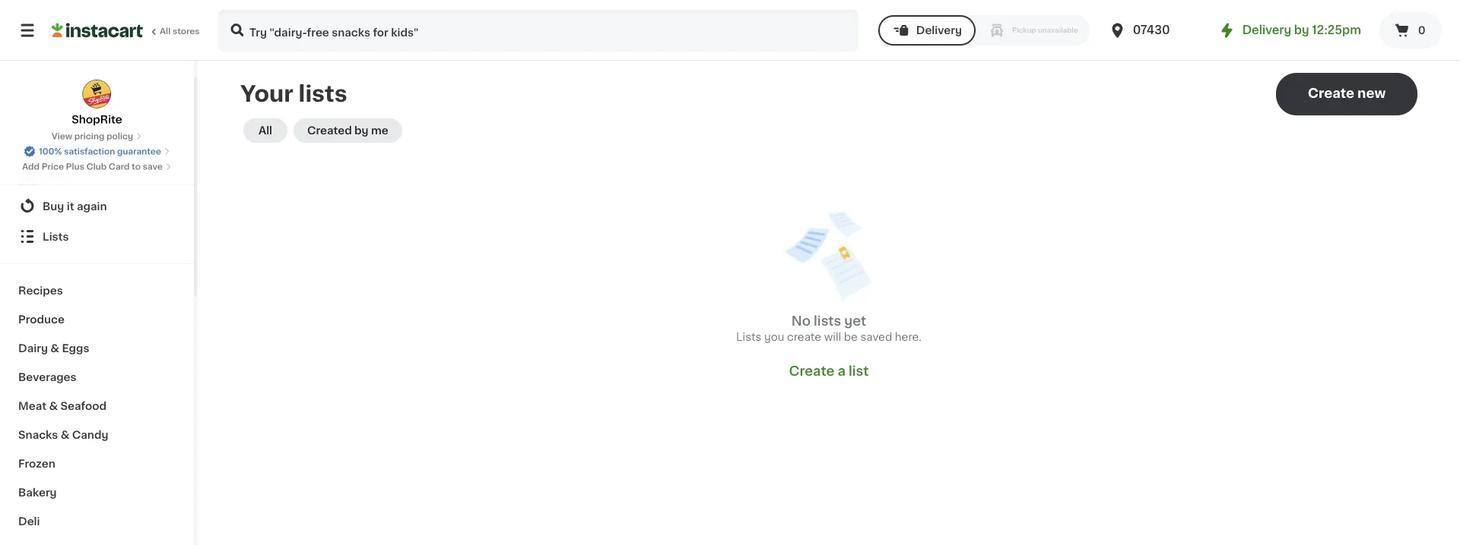 Task type: locate. For each thing, give the bounding box(es) containing it.
1 horizontal spatial lists
[[736, 332, 762, 343]]

by for created
[[354, 125, 369, 136]]

deli link
[[9, 507, 185, 536]]

delivery inside delivery button
[[916, 25, 962, 36]]

0 button
[[1379, 12, 1442, 49]]

lists down buy
[[43, 231, 69, 242]]

guarantee
[[117, 148, 161, 156]]

0 vertical spatial lists
[[43, 231, 69, 242]]

plus
[[66, 163, 84, 171]]

& for meat
[[49, 401, 58, 411]]

list
[[849, 365, 869, 378]]

by
[[1294, 25, 1309, 36], [354, 125, 369, 136]]

0 horizontal spatial lists
[[299, 83, 347, 105]]

1 horizontal spatial delivery
[[1242, 25, 1291, 36]]

by inside button
[[354, 125, 369, 136]]

lists link
[[9, 221, 185, 252]]

create inside "button"
[[1308, 87, 1354, 100]]

deli
[[18, 516, 40, 527]]

1 horizontal spatial create
[[1308, 87, 1354, 100]]

policy
[[107, 132, 133, 141]]

0 vertical spatial &
[[50, 343, 59, 354]]

lists inside no lists yet lists you create will be saved here.
[[736, 332, 762, 343]]

2 vertical spatial &
[[61, 430, 69, 440]]

you
[[764, 332, 784, 343]]

a
[[838, 365, 845, 378]]

1 vertical spatial lists
[[814, 315, 841, 328]]

buy it again link
[[9, 191, 185, 221]]

12:25pm
[[1312, 25, 1361, 36]]

create for create new
[[1308, 87, 1354, 100]]

recipes link
[[9, 276, 185, 305]]

satisfaction
[[64, 148, 115, 156]]

lists
[[43, 231, 69, 242], [736, 332, 762, 343]]

0 horizontal spatial all
[[160, 27, 171, 35]]

0 horizontal spatial create
[[789, 365, 834, 378]]

instacart logo image
[[52, 21, 143, 40]]

create
[[1308, 87, 1354, 100], [789, 365, 834, 378]]

0 horizontal spatial by
[[354, 125, 369, 136]]

Search field
[[219, 11, 857, 50]]

1 vertical spatial create
[[789, 365, 834, 378]]

no lists yet lists you create will be saved here.
[[736, 315, 922, 343]]

dairy & eggs
[[18, 343, 89, 354]]

by left the me
[[354, 125, 369, 136]]

create left a
[[789, 365, 834, 378]]

1 vertical spatial by
[[354, 125, 369, 136]]

all
[[160, 27, 171, 35], [258, 125, 272, 136]]

snacks & candy link
[[9, 421, 185, 449]]

07430
[[1133, 25, 1170, 36]]

dairy & eggs link
[[9, 334, 185, 363]]

0
[[1418, 25, 1426, 36]]

all for all
[[258, 125, 272, 136]]

eggs
[[62, 343, 89, 354]]

shoprite
[[72, 114, 122, 125]]

all stores
[[160, 27, 200, 35]]

yet
[[844, 315, 866, 328]]

lists inside no lists yet lists you create will be saved here.
[[814, 315, 841, 328]]

None search field
[[217, 9, 858, 52]]

& left the eggs
[[50, 343, 59, 354]]

new
[[1357, 87, 1386, 100]]

again
[[77, 201, 107, 211]]

1 vertical spatial all
[[258, 125, 272, 136]]

&
[[50, 343, 59, 354], [49, 401, 58, 411], [61, 430, 69, 440]]

create for create a list
[[789, 365, 834, 378]]

0 vertical spatial create
[[1308, 87, 1354, 100]]

be
[[844, 332, 858, 343]]

all inside button
[[258, 125, 272, 136]]

service type group
[[878, 15, 1090, 46]]

& for dairy
[[50, 343, 59, 354]]

beverages
[[18, 372, 76, 383]]

to
[[132, 163, 141, 171]]

1 horizontal spatial by
[[1294, 25, 1309, 36]]

lists up will
[[814, 315, 841, 328]]

by left 12:25pm
[[1294, 25, 1309, 36]]

lists
[[299, 83, 347, 105], [814, 315, 841, 328]]

created by me button
[[294, 119, 402, 143]]

bakery link
[[9, 478, 185, 507]]

all down your
[[258, 125, 272, 136]]

1 horizontal spatial all
[[258, 125, 272, 136]]

delivery
[[1242, 25, 1291, 36], [916, 25, 962, 36]]

lists left the you
[[736, 332, 762, 343]]

1 horizontal spatial lists
[[814, 315, 841, 328]]

seafood
[[60, 401, 106, 411]]

1 vertical spatial &
[[49, 401, 58, 411]]

0 horizontal spatial delivery
[[916, 25, 962, 36]]

created
[[307, 125, 352, 136]]

me
[[371, 125, 388, 136]]

0 vertical spatial by
[[1294, 25, 1309, 36]]

& left candy
[[61, 430, 69, 440]]

create new button
[[1276, 73, 1417, 116]]

create left "new"
[[1308, 87, 1354, 100]]

pricing
[[74, 132, 104, 141]]

lists up created
[[299, 83, 347, 105]]

dairy
[[18, 343, 48, 354]]

it
[[67, 201, 74, 211]]

0 vertical spatial all
[[160, 27, 171, 35]]

all left the stores
[[160, 27, 171, 35]]

& right the meat
[[49, 401, 58, 411]]

shop link
[[9, 160, 185, 191]]

delivery inside delivery by 12:25pm link
[[1242, 25, 1291, 36]]

add price plus club card to save link
[[22, 161, 172, 173]]

1 vertical spatial lists
[[736, 332, 762, 343]]

delivery by 12:25pm link
[[1218, 21, 1361, 40]]

shop
[[43, 170, 71, 181]]

0 vertical spatial lists
[[299, 83, 347, 105]]

create a list
[[789, 365, 869, 378]]

meat
[[18, 401, 46, 411]]

lists for your
[[299, 83, 347, 105]]

beverages link
[[9, 363, 185, 392]]

your lists
[[240, 83, 347, 105]]



Task type: describe. For each thing, give the bounding box(es) containing it.
0 horizontal spatial lists
[[43, 231, 69, 242]]

view
[[52, 132, 72, 141]]

view pricing policy
[[52, 132, 133, 141]]

delivery button
[[878, 15, 976, 46]]

add price plus club card to save
[[22, 163, 163, 171]]

recipes
[[18, 285, 63, 296]]

meat & seafood link
[[9, 392, 185, 421]]

delivery by 12:25pm
[[1242, 25, 1361, 36]]

snacks
[[18, 430, 58, 440]]

frozen
[[18, 459, 55, 469]]

produce link
[[9, 305, 185, 334]]

100% satisfaction guarantee
[[39, 148, 161, 156]]

create a list link
[[789, 363, 869, 380]]

shoprite logo image
[[82, 79, 112, 109]]

all for all stores
[[160, 27, 171, 35]]

here.
[[895, 332, 922, 343]]

add
[[22, 163, 40, 171]]

all button
[[243, 119, 287, 143]]

saved
[[860, 332, 892, 343]]

card
[[109, 163, 130, 171]]

candy
[[72, 430, 108, 440]]

meat & seafood
[[18, 401, 106, 411]]

delivery for delivery by 12:25pm
[[1242, 25, 1291, 36]]

create
[[787, 332, 821, 343]]

07430 button
[[1108, 9, 1200, 52]]

produce
[[18, 314, 65, 325]]

price
[[42, 163, 64, 171]]

your
[[240, 83, 293, 105]]

& for snacks
[[61, 430, 69, 440]]

bakery
[[18, 487, 57, 498]]

all stores link
[[52, 9, 201, 52]]

by for delivery
[[1294, 25, 1309, 36]]

created by me
[[307, 125, 388, 136]]

buy
[[43, 201, 64, 211]]

view pricing policy link
[[52, 130, 142, 143]]

no
[[791, 315, 811, 328]]

club
[[86, 163, 107, 171]]

delivery for delivery
[[916, 25, 962, 36]]

shoprite link
[[72, 79, 122, 127]]

stores
[[173, 27, 200, 35]]

lists for no
[[814, 315, 841, 328]]

save
[[143, 163, 163, 171]]

100% satisfaction guarantee button
[[24, 143, 170, 158]]

buy it again
[[43, 201, 107, 211]]

100%
[[39, 148, 62, 156]]

frozen link
[[9, 449, 185, 478]]

snacks & candy
[[18, 430, 108, 440]]

create new
[[1308, 87, 1386, 100]]

will
[[824, 332, 841, 343]]



Task type: vqa. For each thing, say whether or not it's contained in the screenshot.
policy
yes



